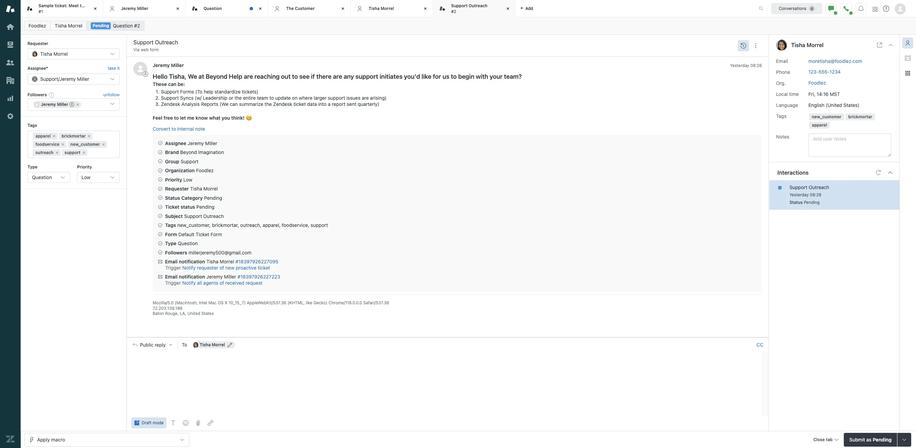 Task type: vqa. For each thing, say whether or not it's contained in the screenshot.
Hey,
no



Task type: describe. For each thing, give the bounding box(es) containing it.
phone
[[777, 69, 791, 75]]

tisha,
[[169, 73, 187, 80]]

email for email
[[777, 58, 789, 64]]

x
[[225, 300, 228, 306]]

1 horizontal spatial can
[[230, 101, 238, 107]]

help
[[229, 73, 242, 80]]

0 horizontal spatial ticket
[[165, 204, 179, 210]]

into
[[319, 101, 327, 107]]

tisha inside requester 'element'
[[40, 51, 52, 57]]

submit
[[850, 437, 866, 443]]

1 horizontal spatial low
[[184, 177, 193, 183]]

1 horizontal spatial the
[[235, 95, 242, 101]]

draft
[[142, 421, 152, 426]]

# for 18397926227095
[[236, 259, 239, 265]]

18397926227095
[[239, 259, 278, 265]]

notify for notify all agents of received request
[[182, 280, 196, 286]]

add attachment image
[[195, 421, 201, 426]]

outreach,
[[240, 222, 262, 228]]

type for type
[[28, 164, 37, 170]]

convert to internal note button
[[153, 126, 205, 132]]

notifications image
[[859, 6, 864, 11]]

morrel inside 'secondary' element
[[68, 23, 82, 29]]

brickmortar apparel
[[812, 114, 873, 128]]

where
[[299, 95, 313, 101]]

quarterly)
[[358, 101, 380, 107]]

notification for requester
[[179, 259, 205, 265]]

zendesk support image
[[6, 4, 15, 13]]

these
[[153, 81, 167, 87]]

brand beyond imagination
[[165, 149, 224, 155]]

report
[[332, 101, 346, 107]]

os
[[218, 300, 224, 306]]

take
[[108, 66, 116, 71]]

question tab
[[186, 0, 268, 17]]

0 horizontal spatial yesterday
[[731, 63, 750, 68]]

we
[[188, 73, 197, 80]]

pending inside support outreach yesterday 08:26 status pending
[[804, 200, 820, 205]]

free
[[164, 115, 173, 121]]

support inside support outreach #2
[[452, 3, 468, 8]]

to right team
[[270, 95, 274, 101]]

1 vertical spatial beyond
[[180, 149, 197, 155]]

info on adding followers image
[[49, 92, 54, 98]]

syncs
[[180, 95, 194, 101]]

chrome/118.0.0.0
[[329, 300, 362, 306]]

1 vertical spatial foodlez link
[[809, 80, 827, 86]]

question inside 'secondary' element
[[113, 23, 133, 29]]

local time
[[777, 91, 799, 97]]

#2 inside support outreach #2
[[452, 9, 457, 14]]

support up the report
[[328, 95, 345, 101]]

support right any
[[356, 73, 378, 80]]

Add user notes text field
[[809, 133, 892, 157]]

there
[[317, 73, 332, 80]]

followers element
[[28, 98, 120, 111]]

ticket inside the email notification tisha morrel # 18397926227095 trigger notify requester of new proactive ticket
[[258, 265, 270, 271]]

subject
[[165, 213, 183, 219]]

miller up tisha,
[[171, 62, 184, 68]]

draft mode button
[[131, 418, 166, 429]]

new
[[226, 265, 235, 271]]

form default ticket form
[[165, 231, 222, 237]]

admin image
[[6, 112, 15, 121]]

status inside support outreach yesterday 08:26 status pending
[[790, 200, 803, 205]]

close image for jeremy miller
[[174, 5, 181, 12]]

support right the foodservice,
[[311, 222, 328, 228]]

type for type question
[[165, 241, 177, 246]]

add link (cmd k) image
[[208, 421, 213, 426]]

begin
[[459, 73, 475, 80]]

organization
[[165, 168, 195, 174]]

time
[[790, 91, 799, 97]]

imagination
[[198, 149, 224, 155]]

get started image
[[6, 22, 15, 31]]

reports
[[201, 101, 218, 107]]

if
[[311, 73, 315, 80]]

to
[[182, 342, 187, 348]]

ticket inside hello tisha, we at beyond help are reaching out to see if there are any support initiates you'd like for us to begin with your team? these can be: support forms (to help standardize tickets) support syncs (w/ leadership or the entire team to update on where larger support issues are arising) zendesk analysis reports (we can summarize the zendesk ticket data into a report sent quarterly)
[[294, 101, 306, 107]]

support inside support outreach yesterday 08:26 status pending
[[790, 184, 808, 190]]

apparel inside brickmortar apparel
[[812, 122, 828, 128]]

team?
[[504, 73, 522, 80]]

team
[[257, 95, 268, 101]]

2 vertical spatial tags
[[165, 222, 176, 228]]

morrel inside the email notification tisha morrel # 18397926227095 trigger notify requester of new proactive ticket
[[220, 259, 234, 265]]

for
[[433, 73, 441, 80]]

request
[[246, 280, 263, 286]]

close
[[814, 437, 825, 442]]

apps image
[[906, 71, 911, 76]]

#2 inside 'secondary' element
[[134, 23, 140, 29]]

assignee*
[[28, 66, 48, 71]]

the inside sample ticket: meet the ticket #1
[[80, 3, 87, 8]]

remove image for support
[[82, 151, 86, 155]]

unfollow button
[[103, 92, 120, 98]]

outreach for support outreach #2
[[469, 3, 488, 8]]

millerjeremy500@gmail.com image
[[34, 102, 40, 107]]

jeremy miller link
[[153, 62, 184, 68]]

format text image
[[171, 421, 176, 426]]

1 horizontal spatial are
[[333, 73, 342, 80]]

0 horizontal spatial are
[[244, 73, 253, 80]]

Yesterday 08:26 text field
[[790, 192, 822, 197]]

ticket actions image
[[754, 43, 759, 48]]

public
[[140, 342, 154, 348]]

feel
[[153, 115, 162, 121]]

agents
[[203, 280, 218, 286]]

0 horizontal spatial status
[[165, 195, 180, 201]]

requester tisha morrel
[[165, 186, 218, 192]]

miller inside tab
[[137, 6, 148, 11]]

you'd
[[404, 73, 420, 80]]

any
[[344, 73, 354, 80]]

support right outreach on the top of the page
[[65, 150, 80, 155]]

zendesk image
[[6, 435, 15, 444]]

assignee jeremy miller
[[165, 140, 217, 146]]

1 vertical spatial remove image
[[61, 142, 65, 146]]

notify requester of new proactive ticket link
[[182, 265, 270, 271]]

0 horizontal spatial tags
[[28, 123, 37, 128]]

remove image for brickmortar
[[87, 134, 91, 138]]

requester for requester tisha morrel
[[165, 186, 189, 192]]

note
[[195, 126, 205, 132]]

remove image for outreach
[[55, 151, 59, 155]]

2 horizontal spatial are
[[362, 95, 369, 101]]

via web form
[[134, 47, 159, 52]]

reply
[[155, 342, 166, 348]]

pending for submit as pending
[[873, 437, 892, 443]]

user image
[[777, 40, 788, 51]]

(khtml,
[[288, 300, 305, 306]]

notify for notify requester of new proactive ticket
[[182, 265, 196, 271]]

of inside the email notification tisha morrel # 18397926227095 trigger notify requester of new proactive ticket
[[220, 265, 224, 271]]

sample ticket: meet the ticket #1
[[39, 3, 99, 14]]

foodservice,
[[282, 222, 310, 228]]

think!
[[231, 115, 245, 121]]

us
[[443, 73, 450, 80]]

morrel inside tab
[[381, 6, 394, 11]]

123-
[[809, 69, 819, 75]]

tisha morrel inside requester 'element'
[[40, 51, 68, 57]]

edit user image
[[228, 343, 233, 348]]

0 horizontal spatial outreach
[[203, 213, 224, 219]]

2 zendesk from the left
[[273, 101, 292, 107]]

sample
[[39, 3, 54, 8]]

yesterday 08:26
[[731, 63, 763, 68]]

hello tisha, we at beyond help are reaching out to see if there are any support initiates you'd like for us to begin with your team? these can be: support forms (to help standardize tickets) support syncs (w/ leadership or the entire team to update on where larger support issues are arising) zendesk analysis reports (we can summarize the zendesk ticket data into a report sent quarterly)
[[153, 73, 522, 107]]

like inside the mozilla/5.0 (macintosh; intel mac os x 10_15_7) applewebkit/537.36 (khtml, like gecko) chrome/118.0.0.0 safari/537.36 72.203.139.186 baton rouge, la, united states
[[306, 300, 313, 306]]

the customer tab
[[268, 0, 351, 17]]

yesterday inside support outreach yesterday 08:26 status pending
[[790, 192, 809, 197]]

assignee
[[165, 140, 186, 146]]

button displays agent's chat status as online. image
[[829, 6, 835, 11]]

tisha inside tisha morrel link
[[55, 23, 67, 29]]

apparel,
[[263, 222, 281, 228]]

add button
[[516, 0, 538, 17]]

tisha inside tisha morrel tab
[[369, 6, 380, 11]]

morrel inside requester 'element'
[[54, 51, 68, 57]]

0 vertical spatial 08:26
[[751, 63, 763, 68]]

1 horizontal spatial remove image
[[76, 103, 80, 107]]

tab containing sample ticket: meet the ticket
[[21, 0, 103, 17]]

issues
[[347, 95, 361, 101]]

followers for followers
[[28, 92, 47, 97]]

jeremy up brand beyond imagination
[[188, 140, 204, 146]]

tisha morrel link
[[50, 21, 87, 31]]

(we
[[220, 101, 229, 107]]

sent
[[347, 101, 357, 107]]

tisha inside the email notification tisha morrel # 18397926227095 trigger notify requester of new proactive ticket
[[207, 259, 219, 265]]

low inside popup button
[[82, 174, 91, 180]]

72.203.139.186
[[153, 306, 183, 311]]

customer context image
[[906, 40, 911, 46]]

or
[[229, 95, 233, 101]]

(united
[[826, 102, 843, 108]]

close tab
[[814, 437, 833, 442]]

notify all agents of received request link
[[182, 280, 263, 286]]

convert to internal note
[[153, 126, 205, 132]]

interactions
[[778, 170, 809, 176]]

to right out
[[292, 73, 298, 80]]

with
[[476, 73, 489, 80]]

fri, 14:16 mst
[[809, 91, 841, 97]]

conversations button
[[772, 3, 823, 14]]

gecko)
[[314, 300, 328, 306]]

low button
[[77, 172, 120, 183]]



Task type: locate. For each thing, give the bounding box(es) containing it.
type down form default ticket form
[[165, 241, 177, 246]]

notification for all
[[179, 274, 205, 280]]

email notification jeremy miller # 18397926227223 trigger notify all agents of received request
[[165, 274, 280, 286]]

reporting image
[[6, 94, 15, 103]]

the right the meet
[[80, 3, 87, 8]]

1 horizontal spatial status
[[790, 200, 803, 205]]

submit as pending
[[850, 437, 892, 443]]

support down assignee*
[[40, 76, 58, 82]]

ticket down on
[[294, 101, 306, 107]]

mst
[[830, 91, 841, 97]]

1 vertical spatial type
[[165, 241, 177, 246]]

tab
[[21, 0, 103, 17], [434, 0, 516, 17]]

question inside popup button
[[32, 174, 52, 180]]

jeremy miller tab
[[103, 0, 186, 17]]

feel free to let me know what you think! 😁️
[[153, 115, 252, 121]]

jeremy inside email notification jeremy miller # 18397926227223 trigger notify all agents of received request
[[207, 274, 223, 280]]

0 vertical spatial followers
[[28, 92, 47, 97]]

1 horizontal spatial foodlez link
[[809, 80, 827, 86]]

brickmortar
[[849, 114, 873, 119], [62, 133, 86, 139]]

rouge,
[[165, 311, 179, 316]]

language
[[777, 102, 799, 108]]

#2 up 'secondary' element
[[452, 9, 457, 14]]

like inside hello tisha, we at beyond help are reaching out to see if there are any support initiates you'd like for us to begin with your team? these can be: support forms (to help standardize tickets) support syncs (w/ leadership or the entire team to update on where larger support issues are arising) zendesk analysis reports (we can summarize the zendesk ticket data into a report sent quarterly)
[[422, 73, 432, 80]]

apply macro
[[37, 437, 65, 443]]

pending inside 'secondary' element
[[93, 23, 109, 28]]

outreach
[[35, 150, 54, 155]]

1 horizontal spatial ticket
[[258, 265, 270, 271]]

0 horizontal spatial like
[[306, 300, 313, 306]]

0 vertical spatial like
[[422, 73, 432, 80]]

brickmortar for brickmortar
[[62, 133, 86, 139]]

email up phone at the right top of page
[[777, 58, 789, 64]]

you
[[222, 115, 230, 121]]

1 vertical spatial jeremy miller
[[153, 62, 184, 68]]

zendesk
[[161, 101, 180, 107], [273, 101, 292, 107]]

1 horizontal spatial beyond
[[206, 73, 228, 80]]

type down outreach on the top of the page
[[28, 164, 37, 170]]

see
[[300, 73, 310, 80]]

miller inside option
[[57, 102, 68, 107]]

support outreach #2
[[452, 3, 488, 14]]

0 vertical spatial remove image
[[76, 103, 80, 107]]

of right agents at bottom left
[[220, 280, 224, 286]]

events image
[[741, 43, 747, 48]]

notification up all
[[179, 274, 205, 280]]

conversations
[[779, 6, 807, 11]]

notification inside email notification jeremy miller # 18397926227223 trigger notify all agents of received request
[[179, 274, 205, 280]]

close image inside the customer tab
[[340, 5, 347, 12]]

ticket up subject
[[165, 204, 179, 210]]

close image for the customer
[[340, 5, 347, 12]]

tab up 'secondary' element
[[434, 0, 516, 17]]

outreach up brickmortar,
[[203, 213, 224, 219]]

0 vertical spatial the
[[80, 3, 87, 8]]

0 vertical spatial notification
[[179, 259, 205, 265]]

tisha morrel tab
[[351, 0, 434, 17]]

1 horizontal spatial form
[[211, 231, 222, 237]]

larger
[[314, 95, 327, 101]]

foodlez down #1
[[29, 23, 46, 29]]

email inside the email notification tisha morrel # 18397926227095 trigger notify requester of new proactive ticket
[[165, 259, 178, 265]]

tisha morrel
[[369, 6, 394, 11], [55, 23, 82, 29], [792, 42, 824, 48], [40, 51, 68, 57], [200, 342, 225, 348]]

zendesk down update
[[273, 101, 292, 107]]

at
[[199, 73, 204, 80]]

the
[[80, 3, 87, 8], [235, 95, 242, 101], [265, 101, 272, 107]]

0 vertical spatial beyond
[[206, 73, 228, 80]]

to right us
[[451, 73, 457, 80]]

0 vertical spatial can
[[168, 81, 177, 87]]

notify left all
[[182, 280, 196, 286]]

2 horizontal spatial ticket
[[294, 101, 306, 107]]

reaching
[[255, 73, 280, 80]]

#2
[[452, 9, 457, 14], [134, 23, 140, 29]]

08:26 inside support outreach yesterday 08:26 status pending
[[810, 192, 822, 197]]

tisha morrel inside tab
[[369, 6, 394, 11]]

like left for
[[422, 73, 432, 80]]

to inside button
[[172, 126, 176, 132]]

via
[[134, 47, 140, 52]]

foodlez inside 'secondary' element
[[29, 23, 46, 29]]

beyond down "assignee jeremy miller"
[[180, 149, 197, 155]]

displays possible ticket submission types image
[[902, 437, 908, 443]]

pending left question #2
[[93, 23, 109, 28]]

tisha morrel inside 'secondary' element
[[55, 23, 82, 29]]

question #2
[[113, 23, 140, 29]]

support up "new_customer,"
[[184, 213, 202, 219]]

2 horizontal spatial tags
[[777, 113, 787, 119]]

# inside email notification jeremy miller # 18397926227223 trigger notify all agents of received request
[[238, 274, 241, 280]]

support down these
[[161, 89, 179, 95]]

email down type question
[[165, 259, 178, 265]]

2 horizontal spatial jeremy miller
[[153, 62, 184, 68]]

1 close image from the left
[[92, 5, 99, 12]]

forms
[[180, 89, 194, 95]]

/
[[58, 76, 60, 82]]

to
[[292, 73, 298, 80], [451, 73, 457, 80], [270, 95, 274, 101], [174, 115, 179, 121], [172, 126, 176, 132]]

Yesterday 08:26 text field
[[731, 63, 763, 68]]

requester up assignee*
[[28, 41, 48, 46]]

jeremy inside tab
[[121, 6, 136, 11]]

foodlez link down #1
[[24, 21, 51, 31]]

of inside email notification jeremy miller # 18397926227223 trigger notify all agents of received request
[[220, 280, 224, 286]]

zendesk products image
[[873, 7, 878, 12]]

ticket inside sample ticket: meet the ticket #1
[[88, 3, 99, 8]]

jeremy miller down info on adding followers icon
[[41, 102, 68, 107]]

14:16
[[817, 91, 829, 97]]

1 notification from the top
[[179, 259, 205, 265]]

close image inside question tab
[[257, 5, 264, 12]]

0 vertical spatial new_customer
[[812, 114, 842, 119]]

baton
[[153, 311, 164, 316]]

0 vertical spatial requester
[[28, 41, 48, 46]]

summarize
[[239, 101, 263, 107]]

miller up imagination on the left top of page
[[205, 140, 217, 146]]

# inside the email notification tisha morrel # 18397926227095 trigger notify requester of new proactive ticket
[[236, 259, 239, 265]]

low
[[82, 174, 91, 180], [184, 177, 193, 183]]

1 vertical spatial ticket
[[294, 101, 306, 107]]

priority for priority
[[77, 164, 92, 170]]

1 form from the left
[[165, 231, 177, 237]]

question inside tab
[[204, 6, 222, 11]]

1 vertical spatial priority
[[165, 177, 182, 183]]

apparel down english in the top right of the page
[[812, 122, 828, 128]]

Public reply composer Draft mode text field
[[130, 352, 761, 367]]

mac
[[209, 300, 217, 306]]

2 notification from the top
[[179, 274, 205, 280]]

close tab button
[[811, 433, 842, 448]]

1 vertical spatial ticket
[[196, 231, 209, 237]]

priority
[[77, 164, 92, 170], [165, 177, 182, 183]]

1 tab from the left
[[21, 0, 103, 17]]

tags down language
[[777, 113, 787, 119]]

insert emojis image
[[183, 421, 188, 426]]

outreach up yesterday 08:26 text box
[[809, 184, 830, 190]]

0 horizontal spatial foodlez link
[[24, 21, 51, 31]]

1 horizontal spatial brickmortar
[[849, 114, 873, 119]]

1 vertical spatial yesterday
[[790, 192, 809, 197]]

1 horizontal spatial new_customer
[[812, 114, 842, 119]]

0 horizontal spatial low
[[82, 174, 91, 180]]

2 trigger from the top
[[165, 280, 181, 286]]

pending for status category pending
[[204, 195, 222, 201]]

form
[[150, 47, 159, 52]]

2 tab from the left
[[434, 0, 516, 17]]

1 vertical spatial notify
[[182, 280, 196, 286]]

tab containing support outreach
[[434, 0, 516, 17]]

fri,
[[809, 91, 816, 97]]

1 notify from the top
[[182, 265, 196, 271]]

0 horizontal spatial priority
[[77, 164, 92, 170]]

apply
[[37, 437, 50, 443]]

jeremy down requester 'element'
[[60, 76, 76, 82]]

3 close image from the left
[[505, 5, 512, 12]]

priority up low popup button
[[77, 164, 92, 170]]

0 vertical spatial email
[[777, 58, 789, 64]]

avatar image
[[134, 62, 147, 76]]

0 horizontal spatial tab
[[21, 0, 103, 17]]

notify inside the email notification tisha morrel # 18397926227095 trigger notify requester of new proactive ticket
[[182, 265, 196, 271]]

0 vertical spatial yesterday
[[731, 63, 750, 68]]

email for email notification tisha morrel # 18397926227095 trigger notify requester of new proactive ticket
[[165, 259, 178, 265]]

miller up received
[[224, 274, 236, 280]]

requester
[[197, 265, 218, 271]]

close image for support outreach
[[505, 5, 512, 12]]

category
[[181, 195, 203, 201]]

email
[[777, 58, 789, 64], [165, 259, 178, 265], [165, 274, 178, 280]]

close image for sample ticket: meet the ticket
[[92, 5, 99, 12]]

trigger for email notification tisha morrel # 18397926227095 trigger notify requester of new proactive ticket
[[165, 265, 181, 271]]

requester for requester
[[28, 41, 48, 46]]

followers millerjeremy500@gmail.com
[[165, 250, 252, 256]]

0 horizontal spatial type
[[28, 164, 37, 170]]

0 vertical spatial brickmortar
[[849, 114, 873, 119]]

internal
[[177, 126, 194, 132]]

email for email notification jeremy miller # 18397926227223 trigger notify all agents of received request
[[165, 274, 178, 280]]

foodlez link down 123-
[[809, 80, 827, 86]]

get help image
[[884, 6, 890, 12]]

2 close image from the left
[[257, 5, 264, 12]]

status up subject
[[165, 195, 180, 201]]

millerjeremy500@gmail.com
[[189, 250, 252, 256]]

close image
[[174, 5, 181, 12], [340, 5, 347, 12], [422, 5, 429, 12], [889, 42, 894, 48]]

1 horizontal spatial type
[[165, 241, 177, 246]]

jeremy up agents at bottom left
[[207, 274, 223, 280]]

remove image for apparel
[[52, 134, 56, 138]]

0 horizontal spatial #2
[[134, 23, 140, 29]]

0 vertical spatial foodlez
[[29, 23, 46, 29]]

0 vertical spatial of
[[220, 265, 224, 271]]

1 horizontal spatial tags
[[165, 222, 176, 228]]

question
[[204, 6, 222, 11], [113, 23, 133, 29], [32, 174, 52, 180], [178, 241, 198, 246]]

miller inside email notification jeremy miller # 18397926227223 trigger notify all agents of received request
[[224, 274, 236, 280]]

apparel up foodservice on the top left of page
[[35, 133, 51, 139]]

2 notify from the top
[[182, 280, 196, 286]]

what
[[209, 115, 221, 121]]

2 form from the left
[[211, 231, 222, 237]]

1 horizontal spatial jeremy miller
[[121, 6, 148, 11]]

0 vertical spatial notify
[[182, 265, 196, 271]]

pending for ticket status pending
[[197, 204, 215, 210]]

miller up question #2
[[137, 6, 148, 11]]

2 vertical spatial jeremy miller
[[41, 102, 68, 107]]

1 vertical spatial requester
[[165, 186, 189, 192]]

1 vertical spatial can
[[230, 101, 238, 107]]

0 horizontal spatial jeremy miller
[[41, 102, 68, 107]]

outreach for support outreach yesterday 08:26 status pending
[[809, 184, 830, 190]]

can
[[168, 81, 177, 87], [230, 101, 238, 107]]

secondary element
[[21, 19, 917, 33]]

2 horizontal spatial the
[[265, 101, 272, 107]]

tags down subject
[[165, 222, 176, 228]]

jeremy down info on adding followers icon
[[41, 102, 56, 107]]

0 vertical spatial trigger
[[165, 265, 181, 271]]

0 vertical spatial type
[[28, 164, 37, 170]]

pending down yesterday 08:26 text box
[[804, 200, 820, 205]]

2 horizontal spatial foodlez
[[809, 80, 827, 86]]

#2 down jeremy miller tab
[[134, 23, 140, 29]]

remove image right user is an agent image
[[76, 103, 80, 107]]

moretisha@foodlez.com image
[[193, 342, 198, 348]]

miller
[[137, 6, 148, 11], [171, 62, 184, 68], [77, 76, 89, 82], [57, 102, 68, 107], [205, 140, 217, 146], [224, 274, 236, 280]]

0 vertical spatial apparel
[[812, 122, 828, 128]]

are left any
[[333, 73, 342, 80]]

miller inside assignee* element
[[77, 76, 89, 82]]

the right or
[[235, 95, 242, 101]]

close image left the the
[[257, 5, 264, 12]]

tickets)
[[242, 89, 259, 95]]

user is an agent image
[[70, 102, 74, 107]]

form
[[165, 231, 177, 237], [211, 231, 222, 237]]

123-555-1234
[[809, 69, 841, 75]]

yesterday down interactions in the right top of the page
[[790, 192, 809, 197]]

1 horizontal spatial followers
[[165, 250, 187, 256]]

of left new
[[220, 265, 224, 271]]

0 horizontal spatial requester
[[28, 41, 48, 46]]

jeremy inside assignee* element
[[60, 76, 76, 82]]

the down team
[[265, 101, 272, 107]]

1 vertical spatial #
[[238, 274, 241, 280]]

states)
[[844, 102, 860, 108]]

0 horizontal spatial brickmortar
[[62, 133, 86, 139]]

standardize
[[215, 89, 241, 95]]

form up type question
[[165, 231, 177, 237]]

1 vertical spatial notification
[[179, 274, 205, 280]]

brickmortar inside brickmortar apparel
[[849, 114, 873, 119]]

ticket right the meet
[[88, 3, 99, 8]]

support inside assignee* element
[[40, 76, 58, 82]]

trigger inside the email notification tisha morrel # 18397926227095 trigger notify requester of new proactive ticket
[[165, 265, 181, 271]]

notes
[[777, 134, 790, 140]]

email up mozilla/5.0
[[165, 274, 178, 280]]

zendesk up the free
[[161, 101, 180, 107]]

jeremy up question #2
[[121, 6, 136, 11]]

tags down millerjeremy500@gmail.com icon at the top of page
[[28, 123, 37, 128]]

remove image
[[52, 134, 56, 138], [87, 134, 91, 138], [101, 142, 106, 146], [55, 151, 59, 155], [82, 151, 86, 155]]

1 horizontal spatial like
[[422, 73, 432, 80]]

0 horizontal spatial ticket
[[88, 3, 99, 8]]

trigger for email notification jeremy miller # 18397926227223 trigger notify all agents of received request
[[165, 280, 181, 286]]

1 vertical spatial tags
[[28, 123, 37, 128]]

support up organization foodlez
[[181, 159, 199, 164]]

0 horizontal spatial beyond
[[180, 149, 197, 155]]

on
[[292, 95, 298, 101]]

0 vertical spatial #
[[236, 259, 239, 265]]

view more details image
[[878, 42, 883, 48]]

tab up tisha morrel link
[[21, 0, 103, 17]]

0 horizontal spatial apparel
[[35, 133, 51, 139]]

close image
[[92, 5, 99, 12], [257, 5, 264, 12], [505, 5, 512, 12]]

views image
[[6, 40, 15, 49]]

# up received
[[238, 274, 241, 280]]

outreach inside support outreach #2
[[469, 3, 488, 8]]

1234
[[830, 69, 841, 75]]

jeremy miller option
[[33, 101, 81, 108]]

pending right as
[[873, 437, 892, 443]]

group support
[[165, 159, 199, 164]]

(to
[[195, 89, 203, 95]]

2 of from the top
[[220, 280, 224, 286]]

form down brickmortar,
[[211, 231, 222, 237]]

can left be:
[[168, 81, 177, 87]]

jeremy miller inside tab
[[121, 6, 148, 11]]

pending up the subject support outreach
[[197, 204, 215, 210]]

miller right '/' at left
[[77, 76, 89, 82]]

organizations image
[[6, 76, 15, 85]]

1 vertical spatial apparel
[[35, 133, 51, 139]]

# up proactive
[[236, 259, 239, 265]]

local
[[777, 91, 788, 97]]

0 vertical spatial priority
[[77, 164, 92, 170]]

2 vertical spatial ticket
[[258, 265, 270, 271]]

close image inside tisha morrel tab
[[422, 5, 429, 12]]

main element
[[0, 0, 21, 448]]

followers up millerjeremy500@gmail.com icon at the top of page
[[28, 92, 47, 97]]

1 vertical spatial #2
[[134, 23, 140, 29]]

can down or
[[230, 101, 238, 107]]

knowledge image
[[906, 55, 911, 61]]

support / jeremy miller
[[40, 76, 89, 82]]

mode
[[153, 421, 164, 426]]

morrel
[[381, 6, 394, 11], [68, 23, 82, 29], [807, 42, 824, 48], [54, 51, 68, 57], [204, 186, 218, 192], [220, 259, 234, 265], [212, 342, 225, 348]]

followers for followers millerjeremy500@gmail.com
[[165, 250, 187, 256]]

brickmortar down followers element at top left
[[62, 133, 86, 139]]

followers down type question
[[165, 250, 187, 256]]

a
[[328, 101, 331, 107]]

foodservice
[[35, 142, 59, 147]]

yesterday down events icon in the top right of the page
[[731, 63, 750, 68]]

1 horizontal spatial requester
[[165, 186, 189, 192]]

requester down priority low
[[165, 186, 189, 192]]

close image inside jeremy miller tab
[[174, 5, 181, 12]]

support up yesterday 08:26 text box
[[790, 184, 808, 190]]

ticket down 18397926227095
[[258, 265, 270, 271]]

notify inside email notification jeremy miller # 18397926227223 trigger notify all agents of received request
[[182, 280, 196, 286]]

brickmortar down the states)
[[849, 114, 873, 119]]

close image left add popup button
[[505, 5, 512, 12]]

1 horizontal spatial foodlez
[[196, 168, 214, 174]]

priority for priority low
[[165, 177, 182, 183]]

status category pending
[[165, 195, 222, 201]]

status
[[165, 195, 180, 201], [790, 200, 803, 205]]

0 horizontal spatial the
[[80, 3, 87, 8]]

notify left requester
[[182, 265, 196, 271]]

type
[[28, 164, 37, 170], [165, 241, 177, 246]]

1 vertical spatial trigger
[[165, 280, 181, 286]]

all
[[197, 280, 202, 286]]

to left let
[[174, 115, 179, 121]]

hide composer image
[[445, 335, 451, 340]]

1 vertical spatial of
[[220, 280, 224, 286]]

la,
[[180, 311, 186, 316]]

outreach up 'secondary' element
[[469, 3, 488, 8]]

jeremy inside option
[[41, 102, 56, 107]]

0 vertical spatial tags
[[777, 113, 787, 119]]

brickmortar for brickmortar apparel
[[849, 114, 873, 119]]

(w/
[[195, 95, 202, 101]]

2 vertical spatial outreach
[[203, 213, 224, 219]]

1 horizontal spatial priority
[[165, 177, 182, 183]]

2 horizontal spatial outreach
[[809, 184, 830, 190]]

status
[[181, 204, 195, 210]]

jeremy up hello
[[153, 62, 170, 68]]

me
[[187, 115, 194, 121]]

miller left user is an agent image
[[57, 102, 68, 107]]

support up 'secondary' element
[[452, 3, 468, 8]]

requester element
[[28, 49, 120, 60]]

0 vertical spatial ticket
[[88, 3, 99, 8]]

web
[[141, 47, 149, 52]]

1 of from the top
[[220, 265, 224, 271]]

1 vertical spatial like
[[306, 300, 313, 306]]

out
[[281, 73, 291, 80]]

cc button
[[757, 342, 764, 348]]

0 horizontal spatial close image
[[92, 5, 99, 12]]

trigger down type question
[[165, 265, 181, 271]]

jeremy miller for the jeremy miller option
[[41, 102, 68, 107]]

1 horizontal spatial zendesk
[[273, 101, 292, 107]]

tabs tab list
[[21, 0, 752, 17]]

beyond inside hello tisha, we at beyond help are reaching out to see if there are any support initiates you'd like for us to begin with your team? these can be: support forms (to help standardize tickets) support syncs (w/ leadership or the entire team to update on where larger support issues are arising) zendesk analysis reports (we can summarize the zendesk ticket data into a report sent quarterly)
[[206, 73, 228, 80]]

0 horizontal spatial can
[[168, 81, 177, 87]]

beyond right at
[[206, 73, 228, 80]]

2 vertical spatial email
[[165, 274, 178, 280]]

555-
[[819, 69, 830, 75]]

remove image
[[76, 103, 80, 107], [61, 142, 65, 146]]

org.
[[777, 80, 786, 86]]

ticket down "new_customer,"
[[196, 231, 209, 237]]

close image right the meet
[[92, 5, 99, 12]]

status down yesterday 08:26 text box
[[790, 200, 803, 205]]

support left syncs
[[161, 95, 179, 101]]

help
[[204, 89, 213, 95]]

applewebkit/537.36
[[247, 300, 287, 306]]

are right help
[[244, 73, 253, 80]]

customers image
[[6, 58, 15, 67]]

assignee* element
[[28, 74, 120, 85]]

foodlez down 123-
[[809, 80, 827, 86]]

notification inside the email notification tisha morrel # 18397926227095 trigger notify requester of new proactive ticket
[[179, 259, 205, 265]]

1 horizontal spatial ticket
[[196, 231, 209, 237]]

1 vertical spatial 08:26
[[810, 192, 822, 197]]

outreach inside support outreach yesterday 08:26 status pending
[[809, 184, 830, 190]]

take it button
[[108, 65, 120, 72]]

close image for tisha morrel
[[422, 5, 429, 12]]

1 zendesk from the left
[[161, 101, 180, 107]]

😁️
[[246, 115, 252, 121]]

notification up requester
[[179, 259, 205, 265]]

1 horizontal spatial close image
[[257, 5, 264, 12]]

# for 18397926227223
[[238, 274, 241, 280]]

0 vertical spatial foodlez link
[[24, 21, 51, 31]]

trigger up mozilla/5.0
[[165, 280, 181, 286]]

0 vertical spatial jeremy miller
[[121, 6, 148, 11]]

trigger inside email notification jeremy miller # 18397926227223 trigger notify all agents of received request
[[165, 280, 181, 286]]

email inside email notification jeremy miller # 18397926227223 trigger notify all agents of received request
[[165, 274, 178, 280]]

0 horizontal spatial new_customer
[[70, 142, 100, 147]]

pending right the category in the left top of the page
[[204, 195, 222, 201]]

1 horizontal spatial outreach
[[469, 3, 488, 8]]

are up quarterly)
[[362, 95, 369, 101]]

1 trigger from the top
[[165, 265, 181, 271]]

meet
[[69, 3, 79, 8]]

jeremy miller up question #2
[[121, 6, 148, 11]]

jeremy miller inside option
[[41, 102, 68, 107]]

remove image for new_customer
[[101, 142, 106, 146]]

pending
[[93, 23, 109, 28], [204, 195, 222, 201], [804, 200, 820, 205], [197, 204, 215, 210], [873, 437, 892, 443]]

0 vertical spatial ticket
[[165, 204, 179, 210]]

like left gecko)
[[306, 300, 313, 306]]

jeremy miller up hello
[[153, 62, 184, 68]]

Subject field
[[132, 38, 736, 46]]

jeremy miller for jeremy miller tab
[[121, 6, 148, 11]]



